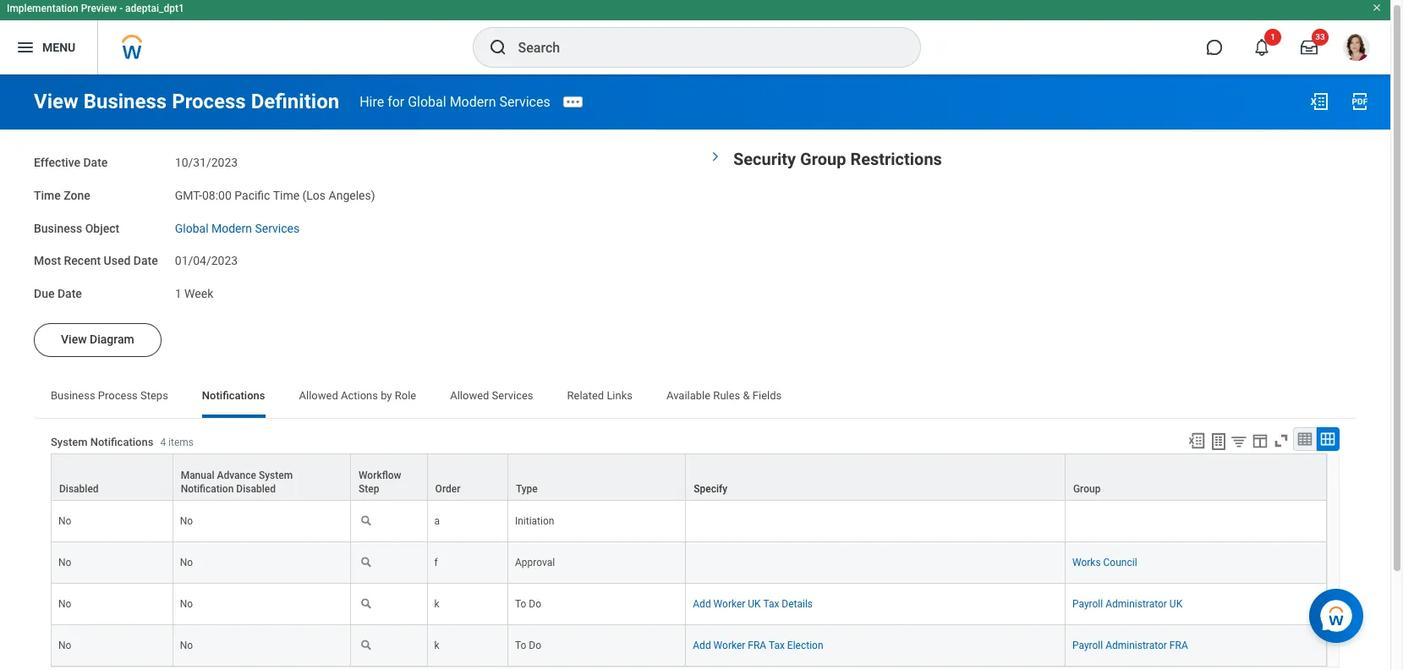Task type: describe. For each thing, give the bounding box(es) containing it.
0 vertical spatial system
[[51, 436, 88, 449]]

initiation
[[515, 515, 555, 527]]

add worker uk tax details
[[693, 598, 813, 610]]

f
[[435, 557, 438, 569]]

table image
[[1297, 430, 1314, 447]]

0 horizontal spatial process
[[98, 389, 138, 402]]

hire for global modern services link
[[360, 93, 551, 110]]

used
[[104, 254, 131, 268]]

add for add worker uk tax details
[[693, 598, 711, 610]]

0 vertical spatial global
[[408, 93, 446, 110]]

2 to from the top
[[515, 640, 527, 651]]

click to view/edit grid preferences image
[[1251, 431, 1270, 450]]

week
[[185, 287, 213, 300]]

uk for administrator
[[1170, 598, 1183, 610]]

global inside global modern services 'link'
[[175, 221, 209, 235]]

due date
[[34, 287, 82, 300]]

view diagram button
[[34, 323, 161, 357]]

allowed for allowed services
[[450, 389, 489, 402]]

items
[[168, 437, 194, 449]]

10/31/2023
[[175, 156, 238, 169]]

tax for uk
[[764, 598, 780, 610]]

type button
[[508, 454, 686, 500]]

council
[[1104, 557, 1138, 569]]

row containing manual advance system notification disabled
[[51, 453, 1328, 501]]

5 row from the top
[[51, 625, 1328, 667]]

security group restrictions button
[[734, 149, 942, 169]]

01/04/2023
[[175, 254, 238, 268]]

fra for worker
[[748, 640, 767, 651]]

date for effective date
[[83, 156, 108, 169]]

pacific
[[235, 188, 270, 202]]

cell for f
[[686, 542, 1066, 584]]

justify image
[[15, 37, 36, 58]]

chevron down image
[[710, 146, 722, 167]]

object
[[85, 221, 119, 235]]

recent
[[64, 254, 101, 268]]

notification
[[181, 483, 234, 495]]

order button
[[428, 454, 508, 500]]

a
[[435, 515, 440, 527]]

effective date
[[34, 156, 108, 169]]

k for add worker uk tax details
[[435, 598, 440, 610]]

payroll administrator fra link
[[1073, 636, 1189, 651]]

approval element
[[515, 553, 555, 569]]

workflow step
[[359, 469, 402, 495]]

type
[[516, 483, 538, 495]]

details
[[782, 598, 813, 610]]

manual advance system notification disabled
[[181, 469, 293, 495]]

administrator for uk
[[1106, 598, 1168, 610]]

related links
[[567, 389, 633, 402]]

1 vertical spatial date
[[134, 254, 158, 268]]

1 for 1 week
[[175, 287, 182, 300]]

33
[[1316, 32, 1326, 41]]

fra for administrator
[[1170, 640, 1189, 651]]

add worker fra tax election
[[693, 640, 824, 651]]

effective
[[34, 156, 80, 169]]

most
[[34, 254, 61, 268]]

3 row from the top
[[51, 542, 1328, 584]]

allowed actions by role
[[299, 389, 416, 402]]

global modern services link
[[175, 218, 300, 235]]

rules
[[714, 389, 741, 402]]

1 vertical spatial notifications
[[90, 436, 153, 449]]

actions
[[341, 389, 378, 402]]

inbox large image
[[1301, 39, 1318, 56]]

payroll administrator fra
[[1073, 640, 1189, 651]]

2 to do element from the top
[[515, 636, 542, 651]]

0 vertical spatial business
[[83, 90, 167, 113]]

1 button
[[1244, 29, 1282, 66]]

1 for 1
[[1271, 32, 1276, 41]]

business for business object
[[34, 221, 82, 235]]

2 vertical spatial services
[[492, 389, 534, 402]]

view printable version (pdf) image
[[1350, 91, 1371, 112]]

step
[[359, 483, 379, 495]]

global modern services
[[175, 221, 300, 235]]

services inside 'link'
[[255, 221, 300, 235]]

zone
[[64, 188, 90, 202]]

implementation preview -   adeptai_dpt1
[[7, 3, 184, 14]]

gmt-08:00 pacific time (los angeles)
[[175, 188, 375, 202]]

works council
[[1073, 557, 1138, 569]]

payroll for payroll administrator uk
[[1073, 598, 1103, 610]]

2 do from the top
[[529, 640, 542, 651]]

add worker fra tax election link
[[693, 636, 824, 651]]

by
[[381, 389, 392, 402]]

order
[[435, 483, 461, 495]]

implementation
[[7, 3, 78, 14]]

modern inside 'link'
[[212, 221, 252, 235]]

0 horizontal spatial group
[[800, 149, 846, 169]]

fields
[[753, 389, 782, 402]]

select to filter grid data image
[[1230, 432, 1249, 450]]

menu button
[[0, 20, 98, 74]]

menu banner
[[0, 0, 1391, 74]]

k for add worker fra tax election
[[435, 640, 440, 651]]

payroll administrator uk link
[[1073, 595, 1183, 610]]

4
[[160, 437, 166, 449]]

export to worksheets image
[[1209, 431, 1229, 452]]

steps
[[140, 389, 168, 402]]

1 disabled from the left
[[59, 483, 99, 495]]

menu
[[42, 40, 76, 54]]

0 vertical spatial services
[[500, 93, 551, 110]]

cell for a
[[686, 501, 1066, 542]]

most recent used date
[[34, 254, 158, 268]]

group inside popup button
[[1074, 483, 1101, 495]]

diagram
[[90, 332, 134, 346]]

preview
[[81, 3, 117, 14]]

available rules & fields
[[667, 389, 782, 402]]

system notifications 4 items
[[51, 436, 194, 449]]

worker for fra
[[714, 640, 746, 651]]

business object
[[34, 221, 119, 235]]

payroll for payroll administrator fra
[[1073, 640, 1103, 651]]

Search Workday  search field
[[518, 29, 885, 66]]



Task type: locate. For each thing, give the bounding box(es) containing it.
row down available
[[51, 453, 1328, 501]]

to do element
[[515, 595, 542, 610], [515, 636, 542, 651]]

business
[[83, 90, 167, 113], [34, 221, 82, 235], [51, 389, 95, 402]]

business process steps
[[51, 389, 168, 402]]

allowed for allowed actions by role
[[299, 389, 338, 402]]

0 horizontal spatial date
[[57, 287, 82, 300]]

toolbar
[[1180, 427, 1340, 453]]

1 horizontal spatial system
[[259, 469, 293, 481]]

links
[[607, 389, 633, 402]]

worker down add worker uk tax details
[[714, 640, 746, 651]]

2 allowed from the left
[[450, 389, 489, 402]]

1 horizontal spatial global
[[408, 93, 446, 110]]

modern down 08:00
[[212, 221, 252, 235]]

1 vertical spatial administrator
[[1106, 640, 1168, 651]]

1 vertical spatial process
[[98, 389, 138, 402]]

advance
[[217, 469, 256, 481]]

to do
[[515, 598, 542, 610], [515, 640, 542, 651]]

1
[[1271, 32, 1276, 41], [175, 287, 182, 300]]

worker for uk
[[714, 598, 746, 610]]

initiation element
[[515, 512, 555, 527]]

search image
[[488, 37, 508, 58]]

allowed right role
[[450, 389, 489, 402]]

0 vertical spatial add
[[693, 598, 711, 610]]

1 right notifications large image
[[1271, 32, 1276, 41]]

1 vertical spatial tax
[[769, 640, 785, 651]]

0 horizontal spatial 1
[[175, 287, 182, 300]]

1 vertical spatial global
[[175, 221, 209, 235]]

related
[[567, 389, 604, 402]]

2 vertical spatial business
[[51, 389, 95, 402]]

1 vertical spatial view
[[61, 332, 87, 346]]

business down view diagram button
[[51, 389, 95, 402]]

1 vertical spatial k
[[435, 640, 440, 651]]

services left related
[[492, 389, 534, 402]]

&
[[743, 389, 750, 402]]

expand table image
[[1320, 430, 1337, 447]]

-
[[119, 3, 123, 14]]

process left the steps
[[98, 389, 138, 402]]

date
[[83, 156, 108, 169], [134, 254, 158, 268], [57, 287, 82, 300]]

1 vertical spatial modern
[[212, 221, 252, 235]]

0 vertical spatial modern
[[450, 93, 496, 110]]

allowed
[[299, 389, 338, 402], [450, 389, 489, 402]]

1 vertical spatial group
[[1074, 483, 1101, 495]]

0 horizontal spatial notifications
[[90, 436, 153, 449]]

profile logan mcneil image
[[1344, 34, 1371, 64]]

1 administrator from the top
[[1106, 598, 1168, 610]]

adeptai_dpt1
[[125, 3, 184, 14]]

0 vertical spatial to
[[515, 598, 527, 610]]

1 payroll from the top
[[1073, 598, 1103, 610]]

group right security
[[800, 149, 846, 169]]

security group restrictions
[[734, 149, 942, 169]]

uk for worker
[[748, 598, 761, 610]]

notifications inside tab list
[[202, 389, 265, 402]]

tab list inside 'view business process definition' main content
[[34, 377, 1357, 418]]

toolbar inside 'view business process definition' main content
[[1180, 427, 1340, 453]]

k
[[435, 598, 440, 610], [435, 640, 440, 651]]

tax for fra
[[769, 640, 785, 651]]

notifications
[[202, 389, 265, 402], [90, 436, 153, 449]]

1 horizontal spatial fra
[[1170, 640, 1189, 651]]

2 add from the top
[[693, 640, 711, 651]]

payroll down payroll administrator uk
[[1073, 640, 1103, 651]]

disabled inside manual advance system notification disabled
[[236, 483, 276, 495]]

system right advance
[[259, 469, 293, 481]]

group up works
[[1074, 483, 1101, 495]]

1 inside button
[[1271, 32, 1276, 41]]

notifications large image
[[1254, 39, 1271, 56]]

administrator down payroll administrator uk
[[1106, 640, 1168, 651]]

0 horizontal spatial allowed
[[299, 389, 338, 402]]

tax left election
[[769, 640, 785, 651]]

time zone
[[34, 188, 90, 202]]

2 to do from the top
[[515, 640, 542, 651]]

0 vertical spatial group
[[800, 149, 846, 169]]

1 worker from the top
[[714, 598, 746, 610]]

row
[[51, 453, 1328, 501], [51, 501, 1328, 542], [51, 542, 1328, 584], [51, 584, 1328, 625], [51, 625, 1328, 667]]

no
[[58, 515, 71, 527], [180, 515, 193, 527], [58, 557, 71, 569], [180, 557, 193, 569], [58, 598, 71, 610], [180, 598, 193, 610], [58, 640, 71, 651], [180, 640, 193, 651]]

add down add worker uk tax details
[[693, 640, 711, 651]]

1 horizontal spatial modern
[[450, 93, 496, 110]]

administrator up payroll administrator fra link
[[1106, 598, 1168, 610]]

1 vertical spatial payroll
[[1073, 640, 1103, 651]]

1 fra from the left
[[748, 640, 767, 651]]

view down menu at the top left of page
[[34, 90, 78, 113]]

2 disabled from the left
[[236, 483, 276, 495]]

disabled down advance
[[236, 483, 276, 495]]

export to excel image
[[1188, 431, 1207, 450]]

global up most recent used date element
[[175, 221, 209, 235]]

1 add from the top
[[693, 598, 711, 610]]

gmt-
[[175, 188, 202, 202]]

fra
[[748, 640, 767, 651], [1170, 640, 1189, 651]]

1 to do from the top
[[515, 598, 542, 610]]

1 vertical spatial business
[[34, 221, 82, 235]]

services down search image
[[500, 93, 551, 110]]

0 vertical spatial tax
[[764, 598, 780, 610]]

0 horizontal spatial modern
[[212, 221, 252, 235]]

tab list containing business process steps
[[34, 377, 1357, 418]]

1 left week
[[175, 287, 182, 300]]

fra down payroll administrator uk
[[1170, 640, 1189, 651]]

gmt-08:00 pacific time (los angeles) element
[[175, 185, 375, 202]]

view for view business process definition
[[34, 90, 78, 113]]

system up disabled popup button
[[51, 436, 88, 449]]

2 uk from the left
[[1170, 598, 1183, 610]]

1 horizontal spatial disabled
[[236, 483, 276, 495]]

row up add worker fra tax election link
[[51, 584, 1328, 625]]

modern down search image
[[450, 93, 496, 110]]

4 row from the top
[[51, 584, 1328, 625]]

2 horizontal spatial date
[[134, 254, 158, 268]]

manual
[[181, 469, 215, 481]]

0 vertical spatial do
[[529, 598, 542, 610]]

services
[[500, 93, 551, 110], [255, 221, 300, 235], [492, 389, 534, 402]]

add
[[693, 598, 711, 610], [693, 640, 711, 651]]

administrator for fra
[[1106, 640, 1168, 651]]

2 fra from the left
[[1170, 640, 1189, 651]]

hire
[[360, 93, 384, 110]]

0 vertical spatial to do
[[515, 598, 542, 610]]

0 horizontal spatial global
[[175, 221, 209, 235]]

0 vertical spatial 1
[[1271, 32, 1276, 41]]

view diagram
[[61, 332, 134, 346]]

1 horizontal spatial date
[[83, 156, 108, 169]]

payroll
[[1073, 598, 1103, 610], [1073, 640, 1103, 651]]

administrator
[[1106, 598, 1168, 610], [1106, 640, 1168, 651]]

1 week
[[175, 287, 213, 300]]

tax left details
[[764, 598, 780, 610]]

1 inside "element"
[[175, 287, 182, 300]]

view left 'diagram'
[[61, 332, 87, 346]]

uk
[[748, 598, 761, 610], [1170, 598, 1183, 610]]

1 vertical spatial worker
[[714, 640, 746, 651]]

1 uk from the left
[[748, 598, 761, 610]]

0 horizontal spatial fra
[[748, 640, 767, 651]]

add up add worker fra tax election link
[[693, 598, 711, 610]]

row down specify
[[51, 501, 1328, 542]]

time left zone at top left
[[34, 188, 61, 202]]

business for business process steps
[[51, 389, 95, 402]]

08:00
[[202, 188, 232, 202]]

1 vertical spatial system
[[259, 469, 293, 481]]

workflow step button
[[351, 454, 427, 500]]

1 week element
[[175, 283, 213, 300]]

1 horizontal spatial process
[[172, 90, 246, 113]]

2 row from the top
[[51, 501, 1328, 542]]

add for add worker fra tax election
[[693, 640, 711, 651]]

1 time from the left
[[34, 188, 61, 202]]

0 horizontal spatial time
[[34, 188, 61, 202]]

restrictions
[[851, 149, 942, 169]]

group button
[[1066, 454, 1327, 500]]

view
[[34, 90, 78, 113], [61, 332, 87, 346]]

worker up add worker fra tax election link
[[714, 598, 746, 610]]

allowed left actions
[[299, 389, 338, 402]]

view business process definition
[[34, 90, 339, 113]]

2 worker from the top
[[714, 640, 746, 651]]

0 vertical spatial worker
[[714, 598, 746, 610]]

1 vertical spatial 1
[[175, 287, 182, 300]]

0 vertical spatial process
[[172, 90, 246, 113]]

1 vertical spatial services
[[255, 221, 300, 235]]

allowed services
[[450, 389, 534, 402]]

fra down add worker uk tax details
[[748, 640, 767, 651]]

0 vertical spatial payroll
[[1073, 598, 1103, 610]]

2 k from the top
[[435, 640, 440, 651]]

notifications up disabled popup button
[[90, 436, 153, 449]]

1 horizontal spatial allowed
[[450, 389, 489, 402]]

view for view diagram
[[61, 332, 87, 346]]

1 vertical spatial to do element
[[515, 636, 542, 651]]

most recent used date element
[[175, 244, 238, 269]]

manual advance system notification disabled button
[[173, 454, 350, 500]]

1 k from the top
[[435, 598, 440, 610]]

row down add worker uk tax details
[[51, 625, 1328, 667]]

uk up add worker fra tax election link
[[748, 598, 761, 610]]

system inside manual advance system notification disabled
[[259, 469, 293, 481]]

1 vertical spatial add
[[693, 640, 711, 651]]

notifications right the steps
[[202, 389, 265, 402]]

0 vertical spatial to do element
[[515, 595, 542, 610]]

close environment banner image
[[1372, 3, 1383, 13]]

uk up payroll administrator fra link
[[1170, 598, 1183, 610]]

fullscreen image
[[1273, 431, 1291, 450]]

effective date element
[[175, 146, 238, 171]]

1 horizontal spatial 1
[[1271, 32, 1276, 41]]

time left (los on the left of the page
[[273, 188, 300, 202]]

0 horizontal spatial disabled
[[59, 483, 99, 495]]

0 horizontal spatial system
[[51, 436, 88, 449]]

works council link
[[1073, 553, 1138, 569]]

row up the add worker uk tax details link
[[51, 542, 1328, 584]]

0 vertical spatial date
[[83, 156, 108, 169]]

do
[[529, 598, 542, 610], [529, 640, 542, 651]]

definition
[[251, 90, 339, 113]]

1 horizontal spatial time
[[273, 188, 300, 202]]

0 vertical spatial k
[[435, 598, 440, 610]]

view business process definition main content
[[0, 74, 1391, 670]]

1 horizontal spatial group
[[1074, 483, 1101, 495]]

modern
[[450, 93, 496, 110], [212, 221, 252, 235]]

process up effective date element
[[172, 90, 246, 113]]

1 vertical spatial to
[[515, 640, 527, 651]]

process
[[172, 90, 246, 113], [98, 389, 138, 402]]

cell
[[686, 501, 1066, 542], [1066, 501, 1328, 542], [686, 542, 1066, 584]]

workflow
[[359, 469, 402, 481]]

1 to do element from the top
[[515, 595, 542, 610]]

available
[[667, 389, 711, 402]]

view inside button
[[61, 332, 87, 346]]

disabled button
[[52, 454, 172, 500]]

2 administrator from the top
[[1106, 640, 1168, 651]]

33 button
[[1291, 29, 1329, 66]]

role
[[395, 389, 416, 402]]

add worker uk tax details link
[[693, 595, 813, 610]]

1 vertical spatial do
[[529, 640, 542, 651]]

0 vertical spatial view
[[34, 90, 78, 113]]

worker
[[714, 598, 746, 610], [714, 640, 746, 651]]

global right "for"
[[408, 93, 446, 110]]

security
[[734, 149, 796, 169]]

hire for global modern services
[[360, 93, 551, 110]]

specify
[[694, 483, 728, 495]]

0 vertical spatial administrator
[[1106, 598, 1168, 610]]

for
[[388, 93, 405, 110]]

global
[[408, 93, 446, 110], [175, 221, 209, 235]]

0 vertical spatial notifications
[[202, 389, 265, 402]]

2 payroll from the top
[[1073, 640, 1103, 651]]

(los
[[303, 188, 326, 202]]

0 horizontal spatial uk
[[748, 598, 761, 610]]

disabled down system notifications 4 items
[[59, 483, 99, 495]]

tab list
[[34, 377, 1357, 418]]

payroll down works
[[1073, 598, 1103, 610]]

date up zone at top left
[[83, 156, 108, 169]]

1 vertical spatial to do
[[515, 640, 542, 651]]

approval
[[515, 557, 555, 569]]

due
[[34, 287, 55, 300]]

1 do from the top
[[529, 598, 542, 610]]

services down gmt-08:00 pacific time (los angeles)
[[255, 221, 300, 235]]

1 row from the top
[[51, 453, 1328, 501]]

1 horizontal spatial notifications
[[202, 389, 265, 402]]

1 allowed from the left
[[299, 389, 338, 402]]

2 time from the left
[[273, 188, 300, 202]]

1 horizontal spatial uk
[[1170, 598, 1183, 610]]

angeles)
[[329, 188, 375, 202]]

business up effective date
[[83, 90, 167, 113]]

specify button
[[686, 454, 1065, 500]]

date right used
[[134, 254, 158, 268]]

election
[[788, 640, 824, 651]]

works
[[1073, 557, 1101, 569]]

group
[[800, 149, 846, 169], [1074, 483, 1101, 495]]

payroll administrator uk
[[1073, 598, 1183, 610]]

export to excel image
[[1310, 91, 1330, 112]]

2 vertical spatial date
[[57, 287, 82, 300]]

date for due date
[[57, 287, 82, 300]]

1 to from the top
[[515, 598, 527, 610]]

business down time zone
[[34, 221, 82, 235]]

date right due at the top of page
[[57, 287, 82, 300]]



Task type: vqa. For each thing, say whether or not it's contained in the screenshot.
leftmost availability
no



